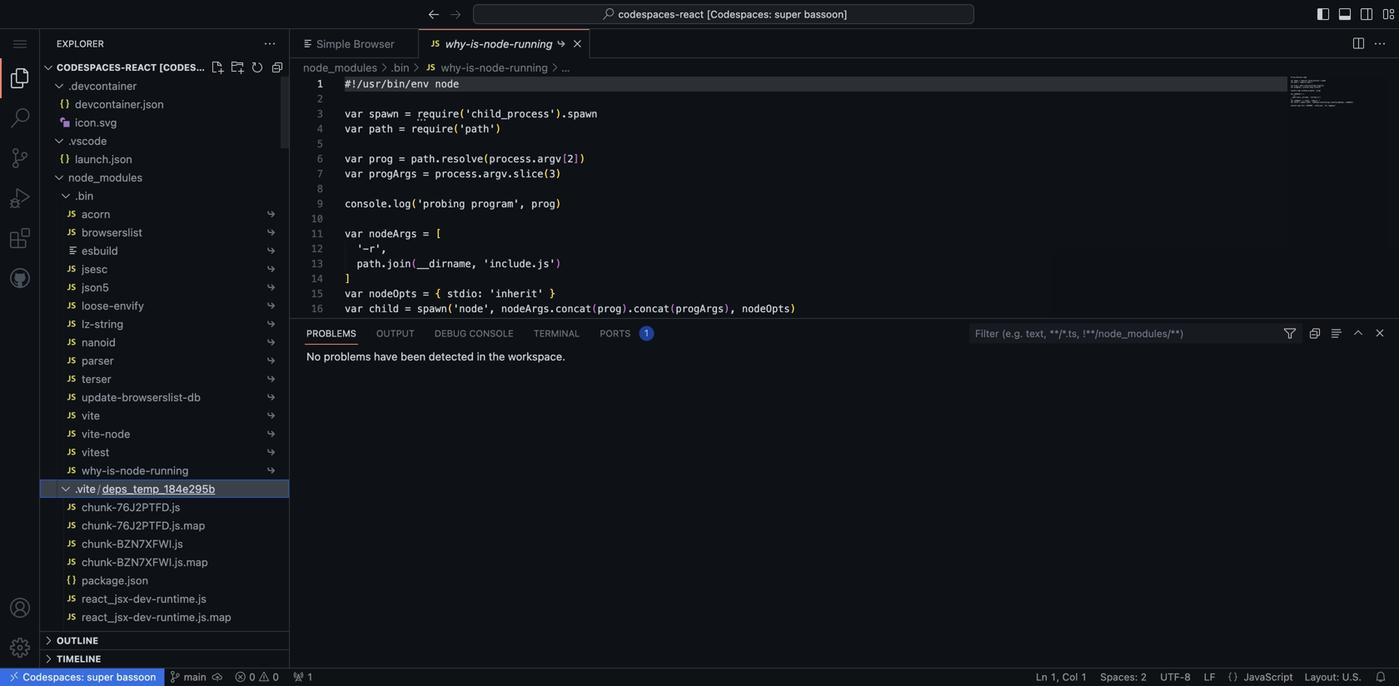 Task type: vqa. For each thing, say whether or not it's contained in the screenshot.


Task type: describe. For each thing, give the bounding box(es) containing it.
var spawn = require ( 'child_process' ) .spawn var path = require ( 'path' )
[[345, 108, 598, 135]]

Toggle Primary Side Bar (⌘B) checkbox
[[1315, 5, 1333, 23]]

title actions toolbar
[[1315, 0, 1398, 28]]

manage toolbar
[[0, 588, 40, 668]]

acorn
[[82, 208, 110, 220]]

acorn link
[[82, 208, 110, 220]]

] for path.join ( __dirname, 'include.js' ) ]
[[345, 273, 351, 285]]

react for view pane container expanded icon
[[125, 62, 157, 73]]

[codespaces: for 'search' icon
[[707, 8, 772, 20]]

codespaces-react (git) - publish to github image
[[211, 671, 223, 683]]

codespaces- for 'search' icon
[[618, 8, 680, 20]]

var nodeopts =
[[345, 288, 429, 300]]

bzn7xfwi.js
[[117, 538, 183, 550]]

3 react_jsx- from the top
[[82, 629, 133, 642]]

problems
[[324, 350, 371, 363]]

tree item expanded image for .devcontainer
[[46, 77, 71, 95]]

14
[[311, 273, 323, 285]]

'include.js'
[[483, 258, 556, 270]]

ln 1, col 1
[[1036, 671, 1087, 683]]

1,
[[1051, 671, 1060, 683]]

is- inside acorn browserslist esbuild jsesc json5 loose-envify lz-string nanoid parser terser update-browserslist-db vite vite-node vitest why-is-node-running
[[107, 464, 120, 477]]

Filter Problems text field
[[970, 324, 1302, 343]]

.vscode
[[68, 135, 107, 147]]

'node'
[[453, 303, 489, 315]]

javascript button
[[1242, 668, 1296, 686]]

tab list inside main content
[[290, 29, 1346, 58]]

terminal link
[[532, 321, 582, 347]]

Maximize Panel Size checkbox
[[1349, 324, 1368, 342]]

vitest
[[82, 446, 109, 459]]

node_modules list item
[[290, 58, 391, 77]]

explorer section: codespaces-react [codespaces: super bassoon] element
[[57, 58, 318, 77]]

browserslist link
[[82, 226, 142, 239]]

breadcrumb separator image
[[548, 61, 561, 74]]

launch.json
[[75, 153, 132, 165]]

'path'
[[459, 123, 495, 135]]

var progargs = process.argv.slice
[[345, 168, 543, 180]]

.vite
[[75, 483, 96, 495]]

explorer
[[57, 38, 104, 49]]

1 dev- from the top
[[133, 593, 157, 605]]

why-is-node-running for why-is-node-running list item
[[441, 61, 548, 74]]

bassoon] for view pane container expanded icon
[[267, 62, 318, 73]]

0 horizontal spatial node_modules link
[[68, 171, 143, 184]]

icon.svg link
[[75, 116, 117, 129]]

browserslist-
[[122, 391, 188, 404]]

0 horizontal spatial .bin
[[75, 190, 94, 202]]

esbuild link
[[82, 244, 118, 257]]

running for why-is-node-running, preview tab
[[514, 37, 553, 50]]

.devcontainer
[[68, 80, 137, 92]]

node_modules link inside "list item"
[[303, 61, 378, 74]]

var child = spawn
[[345, 303, 447, 315]]

loose-envify link
[[82, 299, 144, 312]]

json5
[[82, 281, 109, 294]]

1 vertical spatial node_modules
[[68, 171, 143, 184]]

15
[[311, 288, 323, 300]]

bzn7xfwi.js.map
[[117, 556, 208, 569]]

var nodeargs = [
[[345, 228, 441, 240]]

devcontainer.json
[[75, 98, 164, 110]]

chunk-76j2ptfd.js chunk-76j2ptfd.js.map chunk-bzn7xfwi.js chunk-bzn7xfwi.js.map package.json react_jsx-dev-runtime.js react_jsx-dev-runtime.js.map react_jsx-runtime.js
[[82, 501, 231, 642]]

chunk-bzn7xfwi.js.map link
[[82, 556, 208, 569]]

problems link
[[305, 321, 358, 347]]

chunk-76j2ptfd.js link
[[82, 501, 180, 514]]

node- for why-is-node-running list item
[[480, 61, 510, 74]]

.vite / deps_temp_184e295b
[[75, 483, 215, 495]]

76j2ptfd.js
[[117, 501, 180, 514]]

outline button
[[40, 631, 289, 650]]

2 react_jsx- from the top
[[82, 611, 133, 624]]

[codespaces: for view pane container expanded icon
[[159, 62, 230, 73]]

11
[[311, 228, 323, 240]]

vite-node link
[[82, 428, 130, 440]]

1 vertical spatial .bin link
[[75, 190, 94, 202]]

.bin list item
[[391, 58, 423, 77]]

main content containing simple browser
[[290, 29, 1399, 686]]

, prog
[[519, 198, 556, 210]]

9
[[317, 198, 323, 210]]

string
[[94, 318, 123, 330]]

error image
[[235, 671, 246, 683]]

tree item expanded image for .vscode
[[46, 132, 71, 150]]

1 chunk- from the top
[[82, 501, 117, 514]]

Toggle Panel (⌘J) checkbox
[[1336, 5, 1354, 23]]

problems
[[307, 328, 356, 339]]

main button
[[167, 668, 209, 686]]

1 react_jsx- from the top
[[82, 593, 133, 605]]

react for 'search' icon
[[680, 8, 704, 20]]

path.join
[[357, 258, 411, 270]]

super inside codespaces: super bassoon button
[[87, 671, 114, 683]]

no
[[307, 350, 321, 363]]

vite
[[82, 409, 100, 422]]

output link
[[375, 321, 416, 347]]

deps_temp_184e295b
[[102, 483, 215, 495]]

main
[[181, 671, 206, 683]]

'inherit'
[[489, 288, 543, 300]]

prog
[[598, 303, 622, 315]]

stdio:
[[447, 288, 483, 300]]

codespaces-react actions toolbar
[[209, 59, 289, 76]]

1 button
[[288, 668, 317, 686]]

console.log ( 'probing program' , prog )
[[345, 198, 562, 210]]

2 0 from the left
[[270, 671, 279, 683]]

ports - 1 forwarded port element
[[639, 326, 654, 341]]

why-is-node-running, preview tab
[[419, 29, 590, 58]]

deps_temp_184e295b link
[[102, 483, 215, 495]]

timeline
[[57, 654, 101, 665]]

codespaces-react [codespaces: super bassoon] for 'search' icon
[[618, 8, 848, 20]]

col
[[1063, 671, 1078, 683]]

view pane container expanded image
[[42, 61, 55, 74]]

node- inside acorn browserslist esbuild jsesc json5 loose-envify lz-string nanoid parser terser update-browserslist-db vite vite-node vitest why-is-node-running
[[120, 464, 150, 477]]

2 chunk- from the top
[[82, 519, 117, 532]]

update-
[[82, 391, 122, 404]]

breadcrumb separator image for node_modules
[[378, 61, 391, 74]]

2 dev- from the top
[[133, 611, 157, 624]]

db
[[188, 391, 201, 404]]

utf-
[[1161, 671, 1185, 683]]

remote image
[[8, 671, 20, 683]]

output actions toolbar
[[667, 319, 1349, 348]]

var path = require
[[345, 123, 453, 135]]

4 chunk- from the top
[[82, 556, 117, 569]]

( inside 'path.join ( __dirname, 'include.js' ) ]'
[[411, 258, 417, 270]]

bassoon] for 'search' icon
[[804, 8, 848, 20]]

package.json link
[[82, 574, 148, 587]]

output
[[376, 328, 415, 339]]

codespaces-react [codespaces: super bassoon] button
[[40, 58, 318, 77]]

1 0 from the left
[[246, 671, 258, 683]]

codespaces: super bassoon
[[20, 671, 156, 683]]

editor actions toolbar
[[1349, 29, 1393, 58]]

tab actions toolbar
[[395, 35, 418, 52]]

simple browser
[[317, 37, 395, 50]]

12
[[311, 243, 323, 255]]

terminal
[[534, 328, 580, 339]]

browserslist
[[82, 226, 142, 239]]

lz-
[[82, 318, 94, 330]]

{
[[435, 288, 441, 300]]

0 vertical spatial active view switcher tab list
[[0, 58, 40, 298]]

active view switcher tab list containing 1
[[297, 319, 663, 348]]

codespaces- for view pane container expanded icon
[[57, 62, 125, 73]]

nanoid link
[[82, 336, 116, 349]]

'probing program'
[[417, 198, 519, 210]]

2 3 4 5 6 7 8 9 10 11 12 13 14 15 16 17
[[311, 93, 323, 330]]



Task type: locate. For each thing, give the bounding box(es) containing it.
1 vertical spatial react
[[125, 62, 157, 73]]

5
[[317, 138, 323, 150]]

runtime.js down "react_jsx-dev-runtime.js.map" link at the bottom
[[133, 629, 183, 642]]

0 horizontal spatial codespaces-
[[57, 62, 125, 73]]

0 horizontal spatial 3
[[317, 108, 323, 120]]

why-is-node-running link for why-is-node-running, preview tab
[[446, 37, 553, 50]]

chunk-76j2ptfd.js.map link
[[82, 519, 205, 532]]

is- for why-is-node-running list item
[[466, 61, 480, 74]]

is- inside list item
[[466, 61, 480, 74]]

react up devcontainer.json 'link'
[[125, 62, 157, 73]]

status containing codespaces: super bassoon
[[0, 668, 1399, 686]]

0 horizontal spatial node_modules
[[68, 171, 143, 184]]

react_jsx- up the timeline
[[82, 629, 133, 642]]

breadcrumb separator image inside ".bin" list item
[[409, 61, 423, 74]]

1 down node_modules "list item"
[[317, 78, 323, 90]]

1 vertical spatial 3
[[549, 168, 556, 180]]

console.log
[[345, 198, 411, 210]]

0 vertical spatial why-
[[446, 37, 471, 50]]

1 horizontal spatial .bin
[[391, 61, 409, 74]]

1 inside button
[[1081, 671, 1087, 683]]

why- inside tab
[[446, 37, 471, 50]]

super inside codespaces-react [codespaces: super bassoon] toolbar
[[775, 8, 801, 20]]

tab
[[0, 98, 40, 138], [0, 178, 40, 218], [0, 218, 40, 258], [0, 258, 40, 298], [590, 319, 663, 348]]

u.s.
[[1343, 671, 1362, 683]]

chunk- up package.json
[[82, 538, 117, 550]]

0 horizontal spatial ]
[[345, 273, 351, 285]]

why-is-node-running down why-is-node-running, preview tab
[[441, 61, 548, 74]]

1 vertical spatial [codespaces:
[[159, 62, 230, 73]]

1 horizontal spatial 8
[[1185, 671, 1191, 683]]

1 horizontal spatial .bin link
[[391, 61, 409, 74]]

[
[[562, 153, 568, 165], [435, 228, 441, 240]]

2 breadcrumb separator image from the left
[[409, 61, 423, 74]]

running up breadcrumb separator image
[[514, 37, 553, 50]]

terser
[[82, 373, 111, 385]]

2 up 4
[[317, 93, 323, 105]]

outline
[[57, 636, 98, 646]]

react inside codespaces-react [codespaces: super bassoon] toolbar
[[680, 8, 704, 20]]

.concat
[[628, 303, 670, 315]]

node- down why-is-node-running, preview tab
[[480, 61, 510, 74]]

running down why-is-node-running, preview tab
[[510, 61, 548, 74]]

16
[[311, 303, 323, 315]]

react inside explorer section: codespaces-react [codespaces: super bassoon] element
[[125, 62, 157, 73]]

0 horizontal spatial 0
[[246, 671, 258, 683]]

node_modules link
[[303, 61, 378, 74], [68, 171, 143, 184]]

editor language status: no jsconfig, next: 5.3.2, typescript version image
[[1227, 671, 1239, 683]]

0 vertical spatial node_modules
[[303, 61, 378, 74]]

1 down .concat
[[645, 328, 649, 339]]

process.argv
[[489, 153, 562, 165]]

jsesc
[[82, 263, 108, 275]]

package.json
[[82, 574, 148, 587]]

1 vertical spatial react_jsx-
[[82, 611, 133, 624]]

git branch image
[[169, 671, 181, 683]]

tab list containing simple browser
[[290, 29, 1346, 58]]

1 horizontal spatial ]
[[574, 153, 580, 165]]

why- for why-is-node-running, preview tab
[[446, 37, 471, 50]]

0 vertical spatial is-
[[471, 37, 484, 50]]

codespaces-react [codespaces: super bassoon]
[[618, 8, 848, 20], [57, 62, 318, 73]]

1 vertical spatial running
[[510, 61, 548, 74]]

0 vertical spatial ]
[[574, 153, 580, 165]]

codespaces-react [codespaces: super bassoon] toolbar
[[425, 4, 975, 24]]

8 up "9"
[[317, 183, 323, 195]]

the
[[489, 350, 505, 363]]

breadcrumb separator image
[[378, 61, 391, 74], [409, 61, 423, 74]]

why-is-node-running
[[446, 37, 553, 50], [441, 61, 548, 74]]

notifications image
[[1375, 671, 1387, 683]]

0 vertical spatial bassoon]
[[804, 8, 848, 20]]

parser link
[[82, 354, 114, 367]]

2 vertical spatial why-
[[82, 464, 107, 477]]

0 horizontal spatial bassoon]
[[267, 62, 318, 73]]

) inside 'path.join ( __dirname, 'include.js' ) ]'
[[556, 258, 562, 270]]

chunk-
[[82, 501, 117, 514], [82, 519, 117, 532], [82, 538, 117, 550], [82, 556, 117, 569]]

.bin link up #!/usr/bin/env node
[[391, 61, 409, 74]]

esbuild
[[82, 244, 118, 257]]

node- inside tab
[[484, 37, 514, 50]]

node- up why-is-node-running list item
[[484, 37, 514, 50]]

1 horizontal spatial super
[[233, 62, 265, 73]]

is- down why-is-node-running, preview tab
[[466, 61, 480, 74]]

why-is-node-running for why-is-node-running, preview tab
[[446, 37, 553, 50]]

why- up why-is-node-running list item
[[446, 37, 471, 50]]

1 horizontal spatial 2
[[568, 153, 574, 165]]

why-is-node-running inside tab
[[446, 37, 553, 50]]

17
[[311, 318, 323, 330]]

0 vertical spatial 2
[[317, 93, 323, 105]]

1 vertical spatial why-is-node-running
[[441, 61, 548, 74]]

workspace.
[[508, 350, 566, 363]]

why-is-node-running link inside why-is-node-running list item
[[441, 61, 548, 74]]

active view switcher tab list
[[0, 58, 40, 298], [297, 319, 663, 348]]

node_modules link down simple
[[303, 61, 378, 74]]

node_modules down launch.json 'link'
[[68, 171, 143, 184]]

.bin up acorn link
[[75, 190, 94, 202]]

1 inside main content
[[317, 78, 323, 90]]

tab list
[[290, 29, 1346, 58]]

0 horizontal spatial 8
[[317, 183, 323, 195]]

simple browser tab
[[290, 29, 419, 58]]

breadcrumb separator image inside node_modules "list item"
[[378, 61, 391, 74]]

0 vertical spatial 3
[[317, 108, 323, 120]]

why-is-node-running link inside why-is-node-running, preview tab
[[446, 37, 553, 50]]

(
[[459, 108, 465, 120], [453, 123, 459, 135], [483, 153, 489, 165], [543, 168, 549, 180], [411, 198, 417, 210], [411, 258, 417, 270], [447, 303, 453, 315], [592, 303, 598, 315], [670, 303, 676, 315]]

is- down vitest at the bottom left of page
[[107, 464, 120, 477]]

2 tree item expanded image from the top
[[46, 132, 71, 150]]

2 horizontal spatial super
[[775, 8, 801, 20]]

active view switcher tab list left ".vscode" link
[[0, 58, 40, 298]]

1 vertical spatial active view switcher tab list
[[297, 319, 663, 348]]

0 horizontal spatial [
[[435, 228, 441, 240]]

why- down vitest at the bottom left of page
[[82, 464, 107, 477]]

var nodeopts = { stdio: 'inherit'
[[345, 288, 543, 300]]

spaces: 2
[[1101, 671, 1147, 683]]

chunk- down /
[[82, 501, 117, 514]]

[codespaces: inside dropdown button
[[159, 62, 230, 73]]

8 left lf
[[1185, 671, 1191, 683]]

running inside tab
[[514, 37, 553, 50]]

node- up .vite / deps_temp_184e295b
[[120, 464, 150, 477]]

running inside acorn browserslist esbuild jsesc json5 loose-envify lz-string nanoid parser terser update-browserslist-db vite vite-node vitest why-is-node-running
[[150, 464, 189, 477]]

2 inside button
[[1141, 671, 1147, 683]]

node_modules link down launch.json 'link'
[[68, 171, 143, 184]]

8 inside 2 3 4 5 6 7 8 9 10 11 12 13 14 15 16 17
[[317, 183, 323, 195]]

1 vertical spatial codespaces-
[[57, 62, 125, 73]]

1 horizontal spatial active view switcher tab list
[[297, 319, 663, 348]]

0 horizontal spatial react
[[125, 62, 157, 73]]

1 vertical spatial node_modules link
[[68, 171, 143, 184]]

running
[[514, 37, 553, 50], [510, 61, 548, 74], [150, 464, 189, 477]]

0 vertical spatial node-
[[484, 37, 514, 50]]

view pane container collapsed image
[[42, 653, 55, 666]]

] for var prog = path.resolve ( process.argv [ 2 ] ) var progargs = process.argv.slice ( 3 )
[[574, 153, 580, 165]]

react_jsx-dev-runtime.js.map link
[[82, 611, 231, 624]]

1 tree item expanded image from the top
[[46, 77, 71, 95]]

[ up __dirname,
[[435, 228, 441, 240]]

lf button
[[1200, 668, 1220, 686]]

.bin inside list item
[[391, 61, 409, 74]]

node
[[105, 428, 130, 440]]

0 vertical spatial .bin link
[[391, 61, 409, 74]]

.bin up #!/usr/bin/env node
[[391, 61, 409, 74]]

chunk-bzn7xfwi.js link
[[82, 538, 183, 550]]

chunk- up package.json link
[[82, 556, 117, 569]]

status
[[0, 668, 1399, 686]]

0 vertical spatial react
[[680, 8, 704, 20]]

1 horizontal spatial node_modules link
[[303, 61, 378, 74]]

/
[[97, 483, 101, 495]]

2 right spaces:
[[1141, 671, 1147, 683]]

2 vertical spatial node-
[[120, 464, 150, 477]]

toolbar
[[1349, 319, 1393, 347]]

is- for why-is-node-running, preview tab
[[471, 37, 484, 50]]

tab containing 1
[[590, 319, 663, 348]]

chunk- down chunk-76j2ptfd.js link
[[82, 519, 117, 532]]

2 vertical spatial react_jsx-
[[82, 629, 133, 642]]

is- up why-is-node-running list item
[[471, 37, 484, 50]]

javascript
[[1244, 671, 1294, 683]]

6
[[317, 153, 323, 165]]

] inside var prog = path.resolve ( process.argv [ 2 ] ) var progargs = process.argv.slice ( 3 )
[[574, 153, 580, 165]]

3 tree item expanded image from the top
[[46, 168, 71, 187]]

1 vertical spatial 8
[[1185, 671, 1191, 683]]

ports
[[600, 328, 631, 339]]

1 vertical spatial codespaces-react [codespaces: super bassoon]
[[57, 62, 318, 73]]

3 inside var prog = path.resolve ( process.argv [ 2 ] ) var progargs = process.argv.slice ( 3 )
[[549, 168, 556, 180]]

codespaces-react [codespaces: super bassoon] inside toolbar
[[618, 8, 848, 20]]

4
[[317, 123, 323, 135]]

why-is-node-running link up why-is-node-running list item
[[446, 37, 553, 50]]

source control (⌃⇧g) tab
[[0, 138, 40, 178]]

] down .spawn
[[574, 153, 580, 165]]

1 breadcrumb separator image from the left
[[378, 61, 391, 74]]

running for why-is-node-running list item
[[510, 61, 548, 74]]

main content
[[290, 29, 1399, 686]]

2 vertical spatial super
[[87, 671, 114, 683]]

tree item expanded image
[[46, 77, 71, 95], [46, 132, 71, 150], [46, 168, 71, 187]]

1 vertical spatial 2
[[568, 153, 574, 165]]

1 horizontal spatial node_modules
[[303, 61, 378, 74]]

2 vertical spatial is-
[[107, 464, 120, 477]]

0 vertical spatial [
[[562, 153, 568, 165]]

0 vertical spatial node_modules link
[[303, 61, 378, 74]]

why-is-node-running link
[[446, 37, 553, 50], [441, 61, 548, 74], [82, 464, 189, 477]]

1 horizontal spatial bassoon]
[[804, 8, 848, 20]]

why- right ".bin" list item
[[441, 61, 466, 74]]

radio tower image
[[292, 671, 304, 683]]

1 vertical spatial bassoon]
[[267, 62, 318, 73]]

super
[[775, 8, 801, 20], [233, 62, 265, 73], [87, 671, 114, 683]]

0 vertical spatial codespaces-
[[618, 8, 680, 20]]

envify
[[114, 299, 144, 312]]

codespaces- inside toolbar
[[618, 8, 680, 20]]

1 vertical spatial [
[[435, 228, 441, 240]]

3 inside 2 3 4 5 6 7 8 9 10 11 12 13 14 15 16 17
[[317, 108, 323, 120]]

0 left radio tower image
[[270, 671, 279, 683]]

explorer (⇧⌘e) tab
[[0, 58, 40, 98]]

why-is-node-running link down why-is-node-running, preview tab
[[441, 61, 548, 74]]

console
[[469, 328, 514, 339]]

1 vertical spatial is-
[[466, 61, 480, 74]]

simple
[[317, 37, 351, 50]]

3 chunk- from the top
[[82, 538, 117, 550]]

1
[[317, 78, 323, 90], [645, 328, 649, 339], [304, 671, 313, 683], [1081, 671, 1087, 683]]

spaces:
[[1101, 671, 1138, 683]]

var nodeargs =
[[345, 228, 429, 240]]

2 horizontal spatial 2
[[1141, 671, 1147, 683]]

running up deps_temp_184e295b link
[[150, 464, 189, 477]]

breadcrumb separator image for .bin
[[409, 61, 423, 74]]

…
[[561, 61, 570, 74]]

why-is-node-running link up .vite / deps_temp_184e295b
[[82, 464, 189, 477]]

1 vertical spatial node-
[[480, 61, 510, 74]]

.bin link up acorn link
[[75, 190, 94, 202]]

why- for why-is-node-running list item
[[441, 61, 466, 74]]

0 vertical spatial tree item expanded image
[[46, 77, 71, 95]]

.bin link inside list item
[[391, 61, 409, 74]]

0 vertical spatial 8
[[317, 183, 323, 195]]

list
[[290, 58, 1399, 77]]

0 horizontal spatial [codespaces:
[[159, 62, 230, 73]]

1 vertical spatial runtime.js
[[133, 629, 183, 642]]

json5 link
[[82, 281, 109, 294]]

been
[[401, 350, 426, 363]]

0 horizontal spatial 2
[[317, 93, 323, 105]]

1 right col
[[1081, 671, 1087, 683]]

runtime.js.map
[[157, 611, 231, 624]]

tree item expanded image for node_modules
[[46, 168, 71, 187]]

10
[[311, 213, 323, 225]]

dev- down react_jsx-dev-runtime.js link
[[133, 611, 157, 624]]

devcontainer.json icon.svg
[[75, 98, 164, 129]]

runtime.js
[[157, 593, 206, 605], [133, 629, 183, 642]]

0 vertical spatial [codespaces:
[[707, 8, 772, 20]]

view pane container collapsed image
[[42, 634, 55, 648]]

8 inside button
[[1185, 671, 1191, 683]]

0 vertical spatial running
[[514, 37, 553, 50]]

0 right codespaces-react (git) - publish to github image
[[246, 671, 258, 683]]

0 horizontal spatial breadcrumb separator image
[[378, 61, 391, 74]]

node-
[[484, 37, 514, 50], [480, 61, 510, 74], [120, 464, 150, 477]]

1 right warning image
[[304, 671, 313, 683]]

0 vertical spatial dev-
[[133, 593, 157, 605]]

codespaces- up .devcontainer
[[57, 62, 125, 73]]

why-is-node-running list item
[[423, 58, 561, 77]]

super inside explorer section: codespaces-react [codespaces: super bassoon] element
[[233, 62, 265, 73]]

'-
[[357, 243, 369, 255]]

0 horizontal spatial codespaces-react [codespaces: super bassoon]
[[57, 62, 318, 73]]

1 horizontal spatial [codespaces:
[[707, 8, 772, 20]]

var child = spawn ( 'node' , nodeargs.concat ( prog ) .concat ( progargs ) , nodeopts )
[[345, 303, 796, 315]]

1 inside button
[[304, 671, 313, 683]]

debug console link
[[433, 321, 515, 347]]

node_modules inside "list item"
[[303, 61, 378, 74]]

react_jsx- down package.json link
[[82, 593, 133, 605]]

super for 'search' icon
[[775, 8, 801, 20]]

why- inside list item
[[441, 61, 466, 74]]

codespaces- right 'search' icon
[[618, 8, 680, 20]]

react_jsx- up react_jsx-runtime.js link at the bottom
[[82, 611, 133, 624]]

2 inside 2 3 4 5 6 7 8 9 10 11 12 13 14 15 16 17
[[317, 93, 323, 105]]

bassoon
[[116, 671, 156, 683]]

1 horizontal spatial codespaces-
[[618, 8, 680, 20]]

2 vertical spatial 2
[[1141, 671, 1147, 683]]

active view switcher tab list up in
[[297, 319, 663, 348]]

1 vertical spatial .bin
[[75, 190, 94, 202]]

,
[[381, 243, 387, 255]]

0 vertical spatial react_jsx-
[[82, 593, 133, 605]]

debug
[[435, 328, 467, 339]]

ports link
[[598, 321, 633, 347]]

spaces: 2 button
[[1097, 668, 1151, 686]]

lf
[[1204, 671, 1216, 683]]

browser
[[354, 37, 395, 50]]

progargs
[[676, 303, 724, 315]]

1 vertical spatial why-
[[441, 61, 466, 74]]

node- inside list item
[[480, 61, 510, 74]]

list containing …
[[290, 58, 1399, 77]]

icon.svg
[[75, 116, 117, 129]]

Toggle Secondary Side Bar (⌥⌘B) checkbox
[[1358, 5, 1376, 23]]

3
[[317, 108, 323, 120], [549, 168, 556, 180]]

0 horizontal spatial super
[[87, 671, 114, 683]]

bassoon] inside dropdown button
[[267, 62, 318, 73]]

search image
[[603, 7, 616, 21]]

0 vertical spatial codespaces-react [codespaces: super bassoon]
[[618, 8, 848, 20]]

codespaces- inside dropdown button
[[57, 62, 125, 73]]

warning image
[[258, 671, 270, 683]]

2 inside var prog = path.resolve ( process.argv [ 2 ] ) var progargs = process.argv.slice ( 3 )
[[568, 153, 574, 165]]

0 vertical spatial why-is-node-running
[[446, 37, 553, 50]]

why-is-node-running link for why-is-node-running list item
[[441, 61, 548, 74]]

node- for why-is-node-running, preview tab
[[484, 37, 514, 50]]

] inside 'path.join ( __dirname, 'include.js' ) ]'
[[345, 273, 351, 285]]

layout: u.s.
[[1305, 671, 1362, 683]]

1 horizontal spatial react
[[680, 8, 704, 20]]

1 vertical spatial tree item expanded image
[[46, 132, 71, 150]]

node_modules down simple
[[303, 61, 378, 74]]

1 horizontal spatial [
[[562, 153, 568, 165]]

1 horizontal spatial 0
[[270, 671, 279, 683]]

super for view pane container expanded icon
[[233, 62, 265, 73]]

in
[[477, 350, 486, 363]]

0 vertical spatial super
[[775, 8, 801, 20]]

0 horizontal spatial .bin link
[[75, 190, 94, 202]]

[ down .spawn
[[562, 153, 568, 165]]

2 vertical spatial why-is-node-running link
[[82, 464, 189, 477]]

why-is-node-running up why-is-node-running list item
[[446, 37, 553, 50]]

2 right 'process.argv'
[[568, 153, 574, 165]]

bassoon]
[[804, 8, 848, 20], [267, 62, 318, 73]]

] right 14
[[345, 273, 351, 285]]

running inside list item
[[510, 61, 548, 74]]

76j2ptfd.js.map
[[117, 519, 205, 532]]

1 horizontal spatial codespaces-react [codespaces: super bassoon]
[[618, 8, 848, 20]]

1 horizontal spatial 3
[[549, 168, 556, 180]]

1 vertical spatial ]
[[345, 273, 351, 285]]

3 down 'process.argv'
[[549, 168, 556, 180]]

1 vertical spatial why-is-node-running link
[[441, 61, 548, 74]]

codespaces-react [codespaces: super bassoon] inside dropdown button
[[57, 62, 318, 73]]

0 horizontal spatial active view switcher tab list
[[0, 58, 40, 298]]

dev- up "react_jsx-dev-runtime.js.map" link at the bottom
[[133, 593, 157, 605]]

[codespaces: inside toolbar
[[707, 8, 772, 20]]

8
[[317, 183, 323, 195], [1185, 671, 1191, 683]]

no problems have been detected in the workspace.
[[307, 350, 566, 363]]

0 vertical spatial why-is-node-running link
[[446, 37, 553, 50]]

[ inside var prog = path.resolve ( process.argv [ 2 ] ) var progargs = process.argv.slice ( 3 )
[[562, 153, 568, 165]]

ln 1, col 1 button
[[1032, 668, 1092, 686]]

codespaces-react [codespaces: super bassoon] for view pane container expanded icon
[[57, 62, 318, 73]]

why-is-node-running inside list item
[[441, 61, 548, 74]]

0 vertical spatial runtime.js
[[157, 593, 206, 605]]

1 vertical spatial super
[[233, 62, 265, 73]]

1 vertical spatial dev-
[[133, 611, 157, 624]]

path.join ( __dirname, 'include.js' ) ]
[[345, 258, 562, 285]]

3 up 4
[[317, 108, 323, 120]]

launch.json link
[[75, 153, 132, 165]]

2 vertical spatial tree item expanded image
[[46, 168, 71, 187]]

jsesc link
[[82, 263, 108, 275]]

have
[[374, 350, 398, 363]]

is- inside tab
[[471, 37, 484, 50]]

1 horizontal spatial breadcrumb separator image
[[409, 61, 423, 74]]

0 vertical spatial .bin
[[391, 61, 409, 74]]

codespaces: super bassoon button
[[0, 668, 164, 686]]

runtime.js up runtime.js.map
[[157, 593, 206, 605]]

why- inside acorn browserslist esbuild jsesc json5 loose-envify lz-string nanoid parser terser update-browserslist-db vite vite-node vitest why-is-node-running
[[82, 464, 107, 477]]

react right 'search' icon
[[680, 8, 704, 20]]

2 vertical spatial running
[[150, 464, 189, 477]]

bassoon] inside toolbar
[[804, 8, 848, 20]]

vite link
[[82, 409, 100, 422]]

.bin
[[391, 61, 409, 74], [75, 190, 94, 202]]

nanoid
[[82, 336, 116, 349]]

, nodeopts
[[730, 303, 790, 315]]



